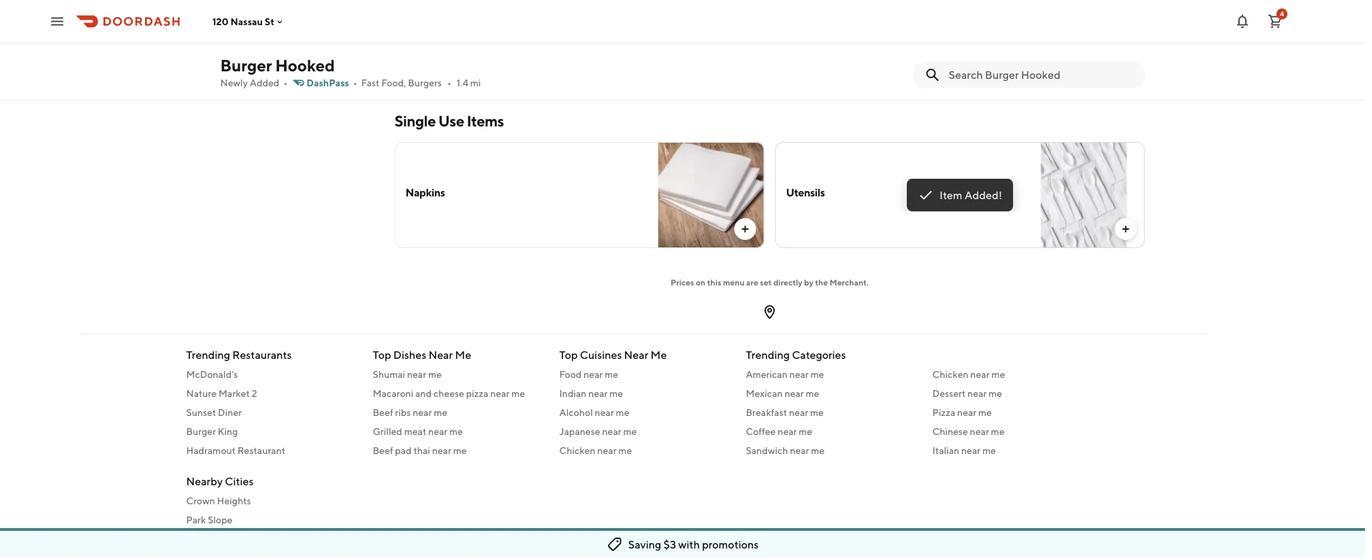 Task type: vqa. For each thing, say whether or not it's contained in the screenshot.


Task type: describe. For each thing, give the bounding box(es) containing it.
categories
[[792, 349, 846, 362]]

top dishes near me
[[373, 349, 471, 362]]

by
[[804, 278, 813, 287]]

me down grilled meat near me link
[[453, 445, 467, 456]]

added
[[250, 77, 279, 89]]

trending for trending categories
[[746, 349, 790, 362]]

utensils
[[786, 186, 825, 199]]

added!
[[965, 189, 1002, 202]]

add item to cart image for utensils
[[1120, 224, 1131, 235]]

hadramout restaurant link
[[186, 444, 356, 458]]

fries
[[231, 32, 252, 44]]

burgers inside button
[[231, 8, 265, 19]]

near for alcohol near me link
[[595, 407, 614, 418]]

nature market 2 link
[[186, 387, 356, 401]]

orange sode can image
[[1039, 0, 1145, 82]]

restaurant
[[237, 445, 285, 456]]

item added!
[[940, 189, 1002, 202]]

grilled meat near me link
[[373, 425, 543, 439]]

thai
[[414, 445, 430, 456]]

burger king
[[186, 426, 238, 437]]

near for shumai near me "link"
[[407, 369, 426, 380]]

beef for beef ribs near me
[[373, 407, 393, 418]]

0 vertical spatial use
[[259, 81, 275, 93]]

me down chinese near me
[[982, 445, 996, 456]]

sandwich near me
[[746, 445, 825, 456]]

near for chinese near me link
[[970, 426, 989, 437]]

hadramout
[[186, 445, 236, 456]]

120
[[212, 16, 229, 27]]

1 horizontal spatial burgers
[[408, 77, 442, 89]]

item
[[940, 189, 962, 202]]

0 vertical spatial single
[[231, 81, 257, 93]]

shumai near me link
[[373, 368, 543, 382]]

me up "sandwich near me"
[[799, 426, 812, 437]]

crown heights link
[[186, 495, 356, 508]]

mexican
[[746, 388, 783, 399]]

saving $3 with promotions
[[628, 539, 759, 552]]

directly
[[773, 278, 802, 287]]

food,
[[381, 77, 406, 89]]

mexican near me link
[[746, 387, 916, 401]]

prices on this menu are set directly by the merchant .
[[671, 278, 869, 287]]

0 horizontal spatial single use items
[[231, 81, 301, 93]]

king
[[218, 426, 238, 437]]

newly
[[220, 77, 248, 89]]

japanese
[[559, 426, 600, 437]]

me down top cuisines near me
[[605, 369, 618, 380]]

me up "pizza near me" link
[[989, 388, 1002, 399]]

beef ribs near me
[[373, 407, 447, 418]]

mcdonald's
[[186, 369, 238, 380]]

cuisines
[[580, 349, 622, 362]]

pad
[[395, 445, 412, 456]]

newly added •
[[220, 77, 287, 89]]

this
[[707, 278, 721, 287]]

bushwick
[[186, 534, 228, 545]]

diet coke can image
[[658, 0, 764, 82]]

fries hooked button
[[220, 26, 378, 50]]

italian
[[932, 445, 959, 456]]

2
[[252, 388, 257, 399]]

near right thai
[[432, 445, 451, 456]]

me down macaroni and cheese pizza near me
[[434, 407, 447, 418]]

heights
[[217, 496, 251, 507]]

me down "coffee near me" link at bottom right
[[811, 445, 825, 456]]

hadramout restaurant
[[186, 445, 285, 456]]

me down "beef ribs near me" link
[[449, 426, 463, 437]]

burger hooked
[[220, 55, 335, 75]]

near for indian near me link
[[588, 388, 608, 399]]

pizza near me link
[[932, 406, 1103, 420]]

slope
[[208, 515, 232, 526]]

food near me
[[559, 369, 618, 380]]

4 button
[[1262, 8, 1289, 35]]

chinese
[[932, 426, 968, 437]]

fries hooked
[[231, 32, 289, 44]]

alcohol near me link
[[559, 406, 729, 420]]

near right meat
[[428, 426, 447, 437]]

burgers hooked
[[231, 8, 301, 19]]

me down categories
[[811, 369, 824, 380]]

sunset diner
[[186, 407, 242, 418]]

shumai
[[373, 369, 405, 380]]

sandwich
[[746, 445, 788, 456]]

burger for burger hooked
[[220, 55, 272, 75]]

sunset diner link
[[186, 406, 356, 420]]

pizza
[[466, 388, 488, 399]]

cheese
[[433, 388, 464, 399]]

american
[[746, 369, 788, 380]]

fast
[[361, 77, 379, 89]]

st
[[265, 16, 274, 27]]

near for mexican near me link
[[785, 388, 804, 399]]

grilled meat near me
[[373, 426, 463, 437]]

near for "pizza near me" link
[[957, 407, 976, 418]]

me down mexican near me link
[[810, 407, 824, 418]]

crown heights
[[186, 496, 251, 507]]

120 nassau st
[[212, 16, 274, 27]]

american near me link
[[746, 368, 916, 382]]

market
[[219, 388, 250, 399]]

near for italian near me link
[[961, 445, 980, 456]]

1 vertical spatial items
[[467, 112, 504, 130]]

alcohol near me
[[559, 407, 629, 418]]

me down "pizza near me" link
[[991, 426, 1005, 437]]

shumai near me
[[373, 369, 442, 380]]

3 • from the left
[[447, 77, 451, 89]]

with
[[678, 539, 700, 552]]

hooked for burgers hooked
[[267, 8, 301, 19]]

near for breakfast near me link
[[789, 407, 808, 418]]

Item Search search field
[[949, 67, 1134, 82]]

chinese near me
[[932, 426, 1005, 437]]

me for top cuisines near me
[[651, 349, 667, 362]]

nearby cities
[[186, 475, 254, 488]]

cities
[[225, 475, 254, 488]]

burger king link
[[186, 425, 356, 439]]

me up the alcohol near me
[[610, 388, 623, 399]]

on
[[696, 278, 705, 287]]



Task type: locate. For each thing, give the bounding box(es) containing it.
2 • from the left
[[353, 77, 357, 89]]

1 me from the left
[[455, 349, 471, 362]]

0 vertical spatial chicken near me link
[[932, 368, 1103, 382]]

trending
[[186, 349, 230, 362], [746, 349, 790, 362]]

0 horizontal spatial me
[[455, 349, 471, 362]]

near
[[429, 349, 453, 362], [624, 349, 648, 362]]

use down 1.4
[[438, 112, 464, 130]]

nature market 2
[[186, 388, 257, 399]]

me right pizza at the left
[[511, 388, 525, 399]]

me down japanese near me link
[[618, 445, 632, 456]]

2 top from the left
[[559, 349, 578, 362]]

1 vertical spatial single use items
[[395, 112, 504, 130]]

0 vertical spatial items
[[277, 81, 301, 93]]

1 vertical spatial chicken near me link
[[559, 444, 729, 458]]

0 vertical spatial burger
[[220, 55, 272, 75]]

chicken near me link down japanese near me link
[[559, 444, 729, 458]]

1 near from the left
[[429, 349, 453, 362]]

coffee near me link
[[746, 425, 916, 439]]

near for japanese near me link
[[602, 426, 621, 437]]

sandwich near me link
[[746, 444, 916, 458]]

macaroni and cheese pizza near me
[[373, 388, 525, 399]]

chicken down japanese at the left
[[559, 445, 595, 456]]

burger up newly added •
[[220, 55, 272, 75]]

near down coffee near me
[[790, 445, 809, 456]]

napkins image
[[658, 142, 764, 248]]

.
[[867, 278, 869, 287]]

chicken near me link
[[932, 368, 1103, 382], [559, 444, 729, 458]]

indian near me link
[[559, 387, 729, 401]]

burger down sunset
[[186, 426, 216, 437]]

1 horizontal spatial single use items
[[395, 112, 504, 130]]

utensils image
[[1039, 142, 1145, 248]]

trending categories
[[746, 349, 846, 362]]

near for american near me link at the bottom right of page
[[789, 369, 809, 380]]

me up shumai near me "link"
[[455, 349, 471, 362]]

near down "trending categories"
[[789, 369, 809, 380]]

dessert near me
[[932, 388, 1002, 399]]

top for top dishes near me
[[373, 349, 391, 362]]

hooked for burger hooked
[[275, 55, 335, 75]]

burgers hooked button
[[220, 1, 378, 26]]

2 vertical spatial hooked
[[275, 55, 335, 75]]

set
[[760, 278, 772, 287]]

near up food near me link
[[624, 349, 648, 362]]

me for top dishes near me
[[455, 349, 471, 362]]

near for the bottommost chicken near me link
[[597, 445, 617, 456]]

are
[[746, 278, 758, 287]]

near up the alcohol near me
[[588, 388, 608, 399]]

1 horizontal spatial •
[[353, 77, 357, 89]]

4 items, open order cart image
[[1267, 13, 1283, 30]]

coffee
[[746, 426, 776, 437]]

near down dessert near me
[[957, 407, 976, 418]]

merchant
[[830, 278, 867, 287]]

near for food near me link
[[584, 369, 603, 380]]

1 $3.29 from the left
[[405, 38, 429, 49]]

1 horizontal spatial burger
[[220, 55, 272, 75]]

near up dessert near me
[[970, 369, 990, 380]]

notification bell image
[[1234, 13, 1251, 30]]

1 vertical spatial burgers
[[408, 77, 442, 89]]

4
[[1280, 10, 1284, 18]]

meat
[[404, 426, 426, 437]]

1 trending from the left
[[186, 349, 230, 362]]

$3.29 for the diet coke can image
[[405, 38, 429, 49]]

near for sandwich near me "link" at the bottom right
[[790, 445, 809, 456]]

0 horizontal spatial single
[[231, 81, 257, 93]]

chicken near me up dessert near me
[[932, 369, 1005, 380]]

near for dessert near me link
[[967, 388, 987, 399]]

near up "sandwich near me"
[[778, 426, 797, 437]]

mi
[[470, 77, 481, 89]]

breakfast near me
[[746, 407, 824, 418]]

0 horizontal spatial burger
[[186, 426, 216, 437]]

2 $3.29 from the left
[[786, 38, 810, 49]]

0 horizontal spatial chicken near me
[[559, 445, 632, 456]]

single use items
[[231, 81, 301, 93], [395, 112, 504, 130]]

0 horizontal spatial $3.29
[[405, 38, 429, 49]]

hooked up fries hooked button
[[267, 8, 301, 19]]

burgers
[[231, 8, 265, 19], [408, 77, 442, 89]]

hooked down st
[[254, 32, 289, 44]]

beef up grilled
[[373, 407, 393, 418]]

beef pad thai near me
[[373, 445, 467, 456]]

2 me from the left
[[651, 349, 667, 362]]

0 vertical spatial single use items
[[231, 81, 301, 93]]

1 horizontal spatial chicken near me
[[932, 369, 1005, 380]]

1 vertical spatial chicken
[[559, 445, 595, 456]]

crown
[[186, 496, 215, 507]]

• left 1.4
[[447, 77, 451, 89]]

italian near me
[[932, 445, 996, 456]]

top for top cuisines near me
[[559, 349, 578, 362]]

1 vertical spatial beef
[[373, 445, 393, 456]]

me down american near me link at the bottom right of page
[[806, 388, 819, 399]]

macaroni
[[373, 388, 413, 399]]

promotions
[[702, 539, 759, 552]]

japanese near me
[[559, 426, 637, 437]]

$3
[[663, 539, 676, 552]]

2 trending from the left
[[746, 349, 790, 362]]

2 near from the left
[[624, 349, 648, 362]]

near up and
[[407, 369, 426, 380]]

1 horizontal spatial chicken
[[932, 369, 968, 380]]

drinks button
[[220, 50, 378, 75]]

alcohol
[[559, 407, 593, 418]]

1 top from the left
[[373, 349, 391, 362]]

beef
[[373, 407, 393, 418], [373, 445, 393, 456]]

mexican near me
[[746, 388, 819, 399]]

chinese near me link
[[932, 425, 1103, 439]]

near up japanese near me
[[595, 407, 614, 418]]

top up the food
[[559, 349, 578, 362]]

items down "mi"
[[467, 112, 504, 130]]

near up pizza near me at the right bottom of the page
[[967, 388, 987, 399]]

1 • from the left
[[283, 77, 287, 89]]

napkins
[[405, 186, 445, 199]]

bushwick link
[[186, 533, 356, 546]]

ribs
[[395, 407, 411, 418]]

0 horizontal spatial chicken near me link
[[559, 444, 729, 458]]

near right pizza at the left
[[490, 388, 510, 399]]

me up food near me link
[[651, 349, 667, 362]]

1 vertical spatial chicken near me
[[559, 445, 632, 456]]

me
[[455, 349, 471, 362], [651, 349, 667, 362]]

breakfast near me link
[[746, 406, 916, 420]]

italian near me link
[[932, 444, 1103, 458]]

hooked inside button
[[267, 8, 301, 19]]

1 vertical spatial use
[[438, 112, 464, 130]]

• left fast
[[353, 77, 357, 89]]

2 horizontal spatial •
[[447, 77, 451, 89]]

0 vertical spatial chicken near me
[[932, 369, 1005, 380]]

prices
[[671, 278, 694, 287]]

dashpass •
[[307, 77, 357, 89]]

hooked for fries hooked
[[254, 32, 289, 44]]

top cuisines near me
[[559, 349, 667, 362]]

near for the topmost chicken near me link
[[970, 369, 990, 380]]

near down the alcohol near me
[[602, 426, 621, 437]]

trending for trending restaurants
[[186, 349, 230, 362]]

breakfast
[[746, 407, 787, 418]]

0 horizontal spatial trending
[[186, 349, 230, 362]]

1 horizontal spatial use
[[438, 112, 464, 130]]

pizza
[[932, 407, 955, 418]]

indian
[[559, 388, 587, 399]]

mcdonald's link
[[186, 368, 356, 382]]

near up indian near me
[[584, 369, 603, 380]]

food
[[559, 369, 582, 380]]

0 horizontal spatial top
[[373, 349, 391, 362]]

park
[[186, 515, 206, 526]]

drinks
[[231, 57, 259, 68]]

use down burger hooked
[[259, 81, 275, 93]]

near down american near me
[[785, 388, 804, 399]]

1 horizontal spatial items
[[467, 112, 504, 130]]

• down burger hooked
[[283, 77, 287, 89]]

burger for burger king
[[186, 426, 216, 437]]

120 nassau st button
[[212, 16, 285, 27]]

dishes
[[393, 349, 426, 362]]

$3.29 for orange sode can "image"
[[786, 38, 810, 49]]

0 horizontal spatial use
[[259, 81, 275, 93]]

items down burger hooked
[[277, 81, 301, 93]]

menu
[[723, 278, 745, 287]]

1 horizontal spatial me
[[651, 349, 667, 362]]

0 horizontal spatial items
[[277, 81, 301, 93]]

restaurants
[[232, 349, 292, 362]]

0 vertical spatial chicken
[[932, 369, 968, 380]]

trending up american
[[746, 349, 790, 362]]

near down and
[[413, 407, 432, 418]]

0 horizontal spatial chicken
[[559, 445, 595, 456]]

single down fast food, burgers • 1.4 mi
[[395, 112, 436, 130]]

beef down grilled
[[373, 445, 393, 456]]

1 vertical spatial single
[[395, 112, 436, 130]]

me down alcohol near me link
[[623, 426, 637, 437]]

near for cuisines
[[624, 349, 648, 362]]

add item to cart image for napkins
[[740, 224, 751, 235]]

1 beef from the top
[[373, 407, 393, 418]]

chicken up the dessert
[[932, 369, 968, 380]]

1 horizontal spatial trending
[[746, 349, 790, 362]]

single use items down 1.4
[[395, 112, 504, 130]]

0 vertical spatial burgers
[[231, 8, 265, 19]]

me down indian near me link
[[616, 407, 629, 418]]

1 horizontal spatial single
[[395, 112, 436, 130]]

beef ribs near me link
[[373, 406, 543, 420]]

1 horizontal spatial chicken near me link
[[932, 368, 1103, 382]]

near down chinese near me
[[961, 445, 980, 456]]

use
[[259, 81, 275, 93], [438, 112, 464, 130]]

saving
[[628, 539, 661, 552]]

single down drinks
[[231, 81, 257, 93]]

1.4
[[457, 77, 468, 89]]

single use items down burger hooked
[[231, 81, 301, 93]]

chicken near me down japanese near me
[[559, 445, 632, 456]]

2 beef from the top
[[373, 445, 393, 456]]

near up shumai near me "link"
[[429, 349, 453, 362]]

trending up mcdonald's
[[186, 349, 230, 362]]

beef for beef pad thai near me
[[373, 445, 393, 456]]

near for "coffee near me" link at bottom right
[[778, 426, 797, 437]]

near for dishes
[[429, 349, 453, 362]]

me up and
[[428, 369, 442, 380]]

indian near me
[[559, 388, 623, 399]]

top up shumai
[[373, 349, 391, 362]]

0 horizontal spatial near
[[429, 349, 453, 362]]

open menu image
[[49, 13, 65, 30]]

near down japanese near me
[[597, 445, 617, 456]]

add item to cart image
[[1120, 58, 1131, 69], [740, 224, 751, 235], [1120, 224, 1131, 235]]

me up dessert near me link
[[992, 369, 1005, 380]]

dessert
[[932, 388, 966, 399]]

dashpass
[[307, 77, 349, 89]]

0 horizontal spatial •
[[283, 77, 287, 89]]

1 horizontal spatial $3.29
[[786, 38, 810, 49]]

•
[[283, 77, 287, 89], [353, 77, 357, 89], [447, 77, 451, 89]]

near up italian near me
[[970, 426, 989, 437]]

0 vertical spatial beef
[[373, 407, 393, 418]]

0 horizontal spatial burgers
[[231, 8, 265, 19]]

near down "mexican near me" at the right of page
[[789, 407, 808, 418]]

1 vertical spatial hooked
[[254, 32, 289, 44]]

american near me
[[746, 369, 824, 380]]

park slope link
[[186, 514, 356, 527]]

me up chinese near me
[[978, 407, 992, 418]]

0 vertical spatial hooked
[[267, 8, 301, 19]]

coffee near me
[[746, 426, 812, 437]]

1 horizontal spatial top
[[559, 349, 578, 362]]

1 vertical spatial burger
[[186, 426, 216, 437]]

hooked down fries hooked button
[[275, 55, 335, 75]]

1 horizontal spatial near
[[624, 349, 648, 362]]

japanese near me link
[[559, 425, 729, 439]]

chicken near me link up dessert near me link
[[932, 368, 1103, 382]]

hooked inside button
[[254, 32, 289, 44]]



